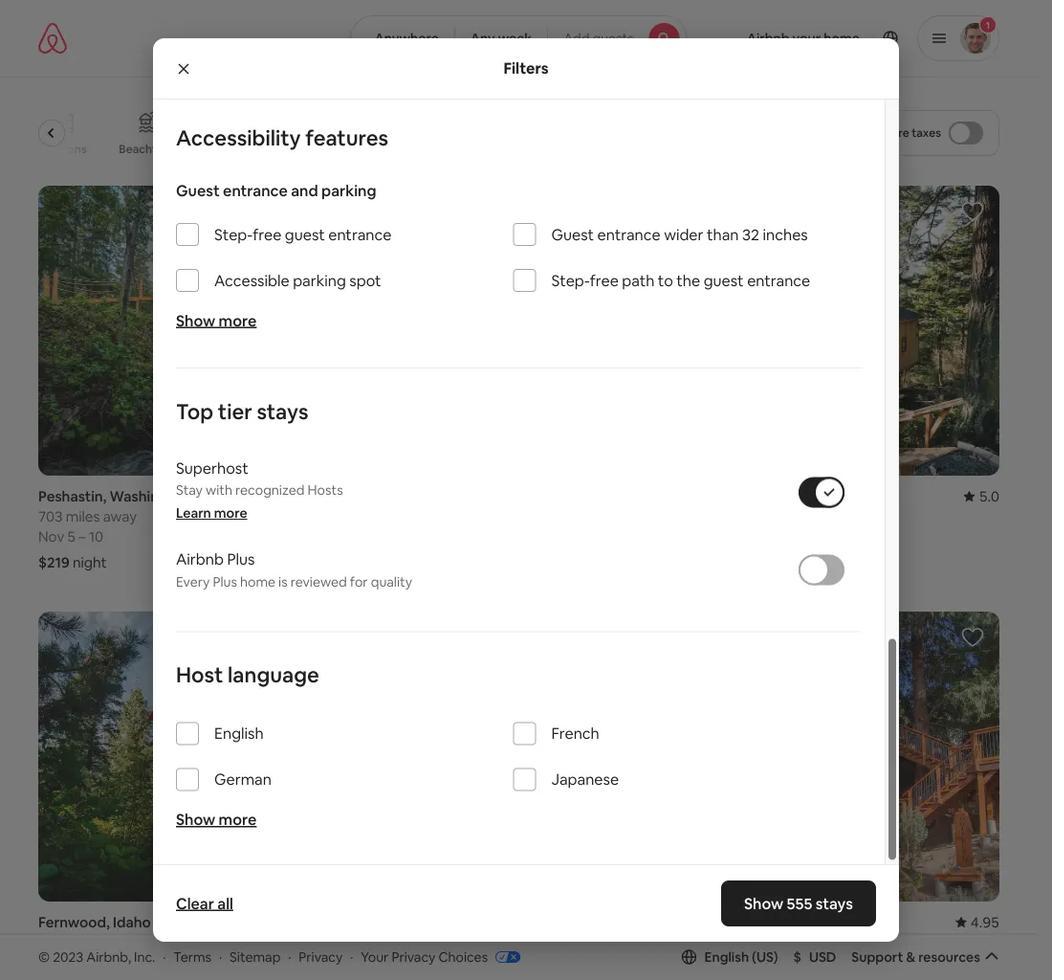 Task type: vqa. For each thing, say whether or not it's contained in the screenshot.
Airbnb homepage IMAGE
no



Task type: locate. For each thing, give the bounding box(es) containing it.
– right 5
[[79, 527, 86, 546]]

5.0
[[980, 487, 1000, 505]]

add to wishlist: fernwood, idaho image
[[305, 626, 328, 649]]

spot
[[350, 271, 382, 290]]

show more button down german
[[176, 809, 257, 829]]

privacy
[[299, 948, 343, 965], [392, 948, 436, 965]]

0 vertical spatial free
[[253, 225, 282, 244]]

0 vertical spatial english
[[214, 723, 264, 743]]

english inside the filters dialog
[[214, 723, 264, 743]]

recognized
[[235, 482, 305, 499]]

show more button
[[176, 311, 257, 330], [176, 809, 257, 829]]

free left path
[[590, 271, 619, 290]]

group for peshastin, washington
[[38, 186, 344, 476]]

stays for show 555 stays
[[816, 893, 854, 913]]

748
[[367, 933, 390, 951]]

away inside peshastin, washington 703 miles away nov 5 – 10 $219 night
[[103, 507, 137, 525]]

5.0 out of 5 average rating image
[[964, 487, 1000, 505]]

taxes
[[912, 125, 942, 140]]

0 vertical spatial more
[[219, 311, 257, 330]]

1 horizontal spatial stays
[[816, 893, 854, 913]]

2 1 from the left
[[784, 953, 790, 972]]

more down accessible
[[219, 311, 257, 330]]

any week button
[[454, 15, 549, 61]]

1 show more from the top
[[176, 311, 257, 330]]

entrance up path
[[598, 225, 661, 244]]

path
[[622, 271, 655, 290]]

reviewed
[[291, 573, 347, 590]]

canada
[[744, 913, 796, 931]]

choices
[[439, 948, 488, 965]]

guest down add to wishlist: peshastin, washington "image"
[[285, 225, 325, 244]]

0 horizontal spatial free
[[253, 225, 282, 244]]

· right inc. on the left of the page
[[163, 948, 166, 965]]

None search field
[[351, 15, 688, 61]]

show down german
[[176, 809, 216, 829]]

away inside 748 miles away nov 1 – 6
[[431, 933, 465, 951]]

0 vertical spatial show more
[[176, 311, 257, 330]]

washington inside peshastin, washington 703 miles away nov 5 – 10 $219 night
[[110, 487, 191, 505]]

0 vertical spatial show more button
[[176, 311, 257, 330]]

0 horizontal spatial privacy
[[299, 948, 343, 965]]

group for fernwood, idaho
[[38, 612, 344, 902]]

– left 6
[[405, 953, 412, 972]]

stays right 555
[[816, 893, 854, 913]]

show map
[[475, 864, 540, 881]]

night
[[73, 553, 107, 571]]

miles
[[66, 507, 100, 525], [66, 933, 100, 951], [393, 933, 428, 951], [722, 933, 756, 951]]

step-
[[214, 225, 253, 244], [552, 271, 590, 290]]

2 horizontal spatial nov
[[695, 953, 721, 972]]

english for english
[[214, 723, 264, 743]]

group for coupeville, washington
[[695, 186, 1000, 476]]

1 1 from the left
[[396, 953, 402, 972]]

1 vertical spatial more
[[214, 505, 247, 522]]

terms
[[174, 948, 212, 965]]

0 horizontal spatial stays
[[257, 398, 309, 425]]

1 vertical spatial show more button
[[176, 809, 257, 829]]

guest
[[285, 225, 325, 244], [704, 271, 744, 290]]

away for fernwood,
[[103, 933, 137, 951]]

parking left spot
[[293, 271, 346, 290]]

step- left path
[[552, 271, 590, 290]]

away inside fernwood, idaho 734 miles away dec 3 – 8
[[103, 933, 137, 951]]

map
[[512, 864, 540, 881]]

2 privacy from the left
[[392, 948, 436, 965]]

0 vertical spatial guest
[[176, 181, 220, 200]]

1
[[396, 953, 402, 972], [784, 953, 790, 972]]

the
[[677, 271, 701, 290]]

0 horizontal spatial 1
[[396, 953, 402, 972]]

0 horizontal spatial dec
[[38, 953, 65, 972]]

1 dec from the left
[[38, 953, 65, 972]]

1 horizontal spatial free
[[590, 271, 619, 290]]

accessibility features
[[176, 124, 389, 151]]

tier
[[218, 398, 252, 425]]

2 show more from the top
[[176, 809, 257, 829]]

1 horizontal spatial step-
[[552, 271, 590, 290]]

stays inside show 555 stays link
[[816, 893, 854, 913]]

2 show more button from the top
[[176, 809, 257, 829]]

26
[[724, 953, 741, 972]]

guest for guest entrance wider than 32 inches
[[552, 225, 594, 244]]

airbnb plus every plus home is reviewed for quality
[[176, 549, 413, 590]]

4.87 out of 5 average rating image
[[299, 487, 344, 505]]

coupeville,
[[695, 487, 770, 505]]

– inside peshastin, washington 703 miles away nov 5 – 10 $219 night
[[79, 527, 86, 546]]

1 left 6
[[396, 953, 402, 972]]

miles inside peshastin, washington 703 miles away nov 5 – 10 $219 night
[[66, 507, 100, 525]]

plus up home
[[227, 549, 255, 569]]

1 vertical spatial english
[[705, 948, 750, 966]]

1 vertical spatial step-
[[552, 271, 590, 290]]

– inside 'sooke, canada 769 miles away nov 26 – dec 1'
[[744, 953, 751, 972]]

more down german
[[219, 809, 257, 829]]

show more down german
[[176, 809, 257, 829]]

1 vertical spatial parking
[[293, 271, 346, 290]]

home
[[240, 573, 276, 590]]

inc.
[[134, 948, 155, 965]]

1 vertical spatial guest
[[552, 225, 594, 244]]

4.95 out of 5 average rating image
[[956, 913, 1000, 931]]

show more down accessible
[[176, 311, 257, 330]]

free for guest
[[253, 225, 282, 244]]

support & resources
[[852, 948, 981, 966]]

privacy right 748
[[392, 948, 436, 965]]

nov down 748
[[367, 953, 393, 972]]

sooke, canada 769 miles away nov 26 – dec 1
[[695, 913, 796, 972]]

2 washington from the left
[[773, 487, 854, 505]]

1 vertical spatial stays
[[816, 893, 854, 913]]

2 dec from the left
[[754, 953, 781, 972]]

1 left $
[[784, 953, 790, 972]]

1 inside 'sooke, canada 769 miles away nov 26 – dec 1'
[[784, 953, 790, 972]]

english (us)
[[705, 948, 779, 966]]

show more button down accessible
[[176, 311, 257, 330]]

anywhere button
[[351, 15, 455, 61]]

amazing pools
[[295, 142, 375, 156]]

support & resources button
[[852, 948, 1000, 966]]

0 horizontal spatial nov
[[38, 527, 64, 546]]

nov inside peshastin, washington 703 miles away nov 5 – 10 $219 night
[[38, 527, 64, 546]]

1 privacy from the left
[[299, 948, 343, 965]]

learn more link
[[176, 505, 247, 522]]

$ usd
[[794, 948, 837, 966]]

· left privacy link
[[288, 948, 291, 965]]

3 · from the left
[[288, 948, 291, 965]]

1 horizontal spatial privacy
[[392, 948, 436, 965]]

555
[[787, 893, 813, 913]]

0 vertical spatial stays
[[257, 398, 309, 425]]

parking down pools
[[322, 181, 377, 200]]

1 vertical spatial guest
[[704, 271, 744, 290]]

nov down 703
[[38, 527, 64, 546]]

1 horizontal spatial guest
[[552, 225, 594, 244]]

group
[[35, 96, 672, 170], [38, 186, 344, 476], [367, 186, 672, 476], [695, 186, 1000, 476], [38, 612, 344, 902], [367, 612, 672, 902], [695, 612, 1000, 902]]

show left map on the bottom
[[475, 864, 509, 881]]

0 horizontal spatial washington
[[110, 487, 191, 505]]

profile element
[[711, 0, 1000, 77]]

– for 769
[[744, 953, 751, 972]]

miles up 6
[[393, 933, 428, 951]]

mansions
[[37, 142, 87, 156]]

nov down 769 on the bottom right
[[695, 953, 721, 972]]

1 horizontal spatial washington
[[773, 487, 854, 505]]

features
[[306, 124, 389, 151]]

away inside 'sooke, canada 769 miles away nov 26 – dec 1'
[[760, 933, 793, 951]]

· right terms link
[[219, 948, 222, 965]]

show 555 stays
[[745, 893, 854, 913]]

2 · from the left
[[219, 948, 222, 965]]

· left 'your'
[[350, 948, 354, 965]]

4 · from the left
[[350, 948, 354, 965]]

dec inside 'sooke, canada 769 miles away nov 26 – dec 1'
[[754, 953, 781, 972]]

terms · sitemap · privacy
[[174, 948, 343, 965]]

free down guest entrance and parking
[[253, 225, 282, 244]]

1 horizontal spatial nov
[[367, 953, 393, 972]]

show map button
[[456, 850, 583, 895]]

every
[[176, 573, 210, 590]]

group for 748 miles away
[[367, 612, 672, 902]]

top tier stays
[[176, 398, 309, 425]]

1 horizontal spatial guest
[[704, 271, 744, 290]]

2 vertical spatial more
[[219, 809, 257, 829]]

0 horizontal spatial guest
[[285, 225, 325, 244]]

step- up accessible
[[214, 225, 253, 244]]

nov inside 'sooke, canada 769 miles away nov 26 – dec 1'
[[695, 953, 721, 972]]

more down with
[[214, 505, 247, 522]]

3
[[68, 953, 76, 972]]

miles down fernwood,
[[66, 933, 100, 951]]

guest right the
[[704, 271, 744, 290]]

dec
[[38, 953, 65, 972], [754, 953, 781, 972]]

top
[[176, 398, 214, 425]]

step- for step-free guest entrance
[[214, 225, 253, 244]]

show inside show 555 stays link
[[745, 893, 784, 913]]

pools
[[345, 142, 375, 156]]

miles up 26
[[722, 933, 756, 951]]

miles for 703
[[66, 507, 100, 525]]

step-free path to the guest entrance
[[552, 271, 811, 290]]

1 inside 748 miles away nov 1 – 6
[[396, 953, 402, 972]]

miles inside fernwood, idaho 734 miles away dec 3 – 8
[[66, 933, 100, 951]]

– inside fernwood, idaho 734 miles away dec 3 – 8
[[79, 953, 87, 972]]

anywhere
[[375, 30, 439, 47]]

add to wishlist: port angeles, washington image
[[634, 626, 657, 649]]

free for path
[[590, 271, 619, 290]]

miles inside 'sooke, canada 769 miles away nov 26 – dec 1'
[[722, 933, 756, 951]]

plus right every
[[213, 573, 237, 590]]

week
[[498, 30, 532, 47]]

5
[[68, 527, 75, 546]]

entrance down inches
[[748, 271, 811, 290]]

1 vertical spatial free
[[590, 271, 619, 290]]

·
[[163, 948, 166, 965], [219, 948, 222, 965], [288, 948, 291, 965], [350, 948, 354, 965]]

1 washington from the left
[[110, 487, 191, 505]]

0 vertical spatial step-
[[214, 225, 253, 244]]

fernwood, idaho 734 miles away dec 3 – 8
[[38, 913, 151, 972]]

step- for step-free path to the guest entrance
[[552, 271, 590, 290]]

show more for accessibility
[[176, 311, 257, 330]]

away
[[103, 507, 137, 525], [103, 933, 137, 951], [431, 933, 465, 951], [760, 933, 793, 951]]

– right 26
[[744, 953, 751, 972]]

1 horizontal spatial dec
[[754, 953, 781, 972]]

show left 555
[[745, 893, 784, 913]]

stays right tier
[[257, 398, 309, 425]]

– right 3
[[79, 953, 87, 972]]

0 horizontal spatial guest
[[176, 181, 220, 200]]

dec down 734
[[38, 953, 65, 972]]

resources
[[919, 948, 981, 966]]

language
[[228, 661, 320, 688]]

dec left $
[[754, 953, 781, 972]]

0 horizontal spatial english
[[214, 723, 264, 743]]

privacy left 'your'
[[299, 948, 343, 965]]

10
[[89, 527, 104, 546]]

english
[[214, 723, 264, 743], [705, 948, 750, 966]]

1 horizontal spatial english
[[705, 948, 750, 966]]

0 horizontal spatial step-
[[214, 225, 253, 244]]

1 horizontal spatial 1
[[784, 953, 790, 972]]

english (us) button
[[682, 948, 779, 966]]

– for 703
[[79, 527, 86, 546]]

miles down peshastin,
[[66, 507, 100, 525]]

clear all button
[[167, 884, 243, 923]]

1 show more button from the top
[[176, 311, 257, 330]]

1 vertical spatial show more
[[176, 809, 257, 829]]



Task type: describe. For each thing, give the bounding box(es) containing it.
english for english (us)
[[705, 948, 750, 966]]

any
[[471, 30, 496, 47]]

guest for guest entrance and parking
[[176, 181, 220, 200]]

host language
[[176, 661, 320, 688]]

add to wishlist: coupeville, washington image
[[962, 200, 985, 223]]

display
[[804, 125, 843, 140]]

show more button for host
[[176, 809, 257, 829]]

filters dialog
[[153, 0, 900, 942]]

all
[[218, 893, 233, 913]]

and
[[291, 181, 318, 200]]

none search field containing anywhere
[[351, 15, 688, 61]]

8
[[90, 953, 98, 972]]

(us)
[[752, 948, 779, 966]]

– for 734
[[79, 953, 87, 972]]

guests
[[593, 30, 634, 47]]

german
[[214, 769, 272, 789]]

add guests button
[[548, 15, 688, 61]]

japanese
[[552, 769, 619, 789]]

amazing
[[295, 142, 343, 156]]

fernwood,
[[38, 913, 110, 931]]

more for accessibility
[[219, 311, 257, 330]]

703
[[38, 507, 63, 525]]

peshastin,
[[38, 487, 107, 505]]

add to wishlist: sooke, canada image
[[962, 626, 985, 649]]

6
[[415, 953, 424, 972]]

usd
[[810, 948, 837, 966]]

miles for 769
[[722, 933, 756, 951]]

add to wishlist: peshastin, washington image
[[305, 200, 328, 223]]

&
[[907, 948, 916, 966]]

nov for 769
[[695, 953, 721, 972]]

to
[[658, 271, 674, 290]]

0 vertical spatial plus
[[227, 549, 255, 569]]

clear all
[[176, 893, 233, 913]]

french
[[552, 723, 600, 743]]

host
[[176, 661, 223, 688]]

airbnb,
[[86, 948, 131, 965]]

before
[[873, 125, 910, 140]]

peshastin, washington 703 miles away nov 5 – 10 $219 night
[[38, 487, 191, 571]]

769
[[695, 933, 719, 951]]

total
[[845, 125, 871, 140]]

superhost stay with recognized hosts learn more
[[176, 458, 343, 522]]

guest entrance wider than 32 inches
[[552, 225, 808, 244]]

entrance up spot
[[329, 225, 392, 244]]

with
[[206, 482, 233, 499]]

luxe
[[225, 142, 250, 156]]

nov for 703
[[38, 527, 64, 546]]

airbnb
[[176, 549, 224, 569]]

more inside superhost stay with recognized hosts learn more
[[214, 505, 247, 522]]

0 vertical spatial parking
[[322, 181, 377, 200]]

washington for coupeville, washington
[[773, 487, 854, 505]]

for
[[350, 573, 368, 590]]

step-free guest entrance
[[214, 225, 392, 244]]

734
[[38, 933, 63, 951]]

any week
[[471, 30, 532, 47]]

than
[[707, 225, 739, 244]]

support
[[852, 948, 904, 966]]

show more for host
[[176, 809, 257, 829]]

more for host
[[219, 809, 257, 829]]

display total before taxes button
[[787, 110, 1000, 156]]

show inside show map button
[[475, 864, 509, 881]]

1 vertical spatial plus
[[213, 573, 237, 590]]

your privacy choices link
[[361, 948, 521, 967]]

wider
[[664, 225, 704, 244]]

1 · from the left
[[163, 948, 166, 965]]

sitemap link
[[230, 948, 281, 965]]

display total before taxes
[[804, 125, 942, 140]]

miles for 734
[[66, 933, 100, 951]]

add guests
[[564, 30, 634, 47]]

show down accessible
[[176, 311, 216, 330]]

group for sooke, canada
[[695, 612, 1000, 902]]

stays for top tier stays
[[257, 398, 309, 425]]

quality
[[371, 573, 413, 590]]

washington for peshastin, washington 703 miles away nov 5 – 10 $219 night
[[110, 487, 191, 505]]

accessible
[[214, 271, 290, 290]]

– inside 748 miles away nov 1 – 6
[[405, 953, 412, 972]]

beachfront
[[119, 142, 180, 156]]

learn
[[176, 505, 211, 522]]

32
[[743, 225, 760, 244]]

accessible parking spot
[[214, 271, 382, 290]]

stay
[[176, 482, 203, 499]]

your
[[361, 948, 389, 965]]

away for peshastin,
[[103, 507, 137, 525]]

sitemap
[[230, 948, 281, 965]]

coupeville, washington
[[695, 487, 854, 505]]

748 miles away nov 1 – 6
[[367, 933, 465, 972]]

©
[[38, 948, 50, 965]]

show more button for accessibility
[[176, 311, 257, 330]]

sooke,
[[695, 913, 741, 931]]

accessibility
[[176, 124, 301, 151]]

terms link
[[174, 948, 212, 965]]

dec inside fernwood, idaho 734 miles away dec 3 – 8
[[38, 953, 65, 972]]

group containing mansions
[[35, 96, 672, 170]]

$219
[[38, 553, 70, 571]]

privacy inside 'link'
[[392, 948, 436, 965]]

4.87
[[315, 487, 344, 505]]

clear
[[176, 893, 214, 913]]

miles inside 748 miles away nov 1 – 6
[[393, 933, 428, 951]]

entrance down luxe
[[223, 181, 288, 200]]

0 vertical spatial guest
[[285, 225, 325, 244]]

privacy link
[[299, 948, 343, 965]]

nov inside 748 miles away nov 1 – 6
[[367, 953, 393, 972]]

hosts
[[308, 482, 343, 499]]

your privacy choices
[[361, 948, 488, 965]]

$
[[794, 948, 802, 966]]

is
[[279, 573, 288, 590]]

away for sooke,
[[760, 933, 793, 951]]



